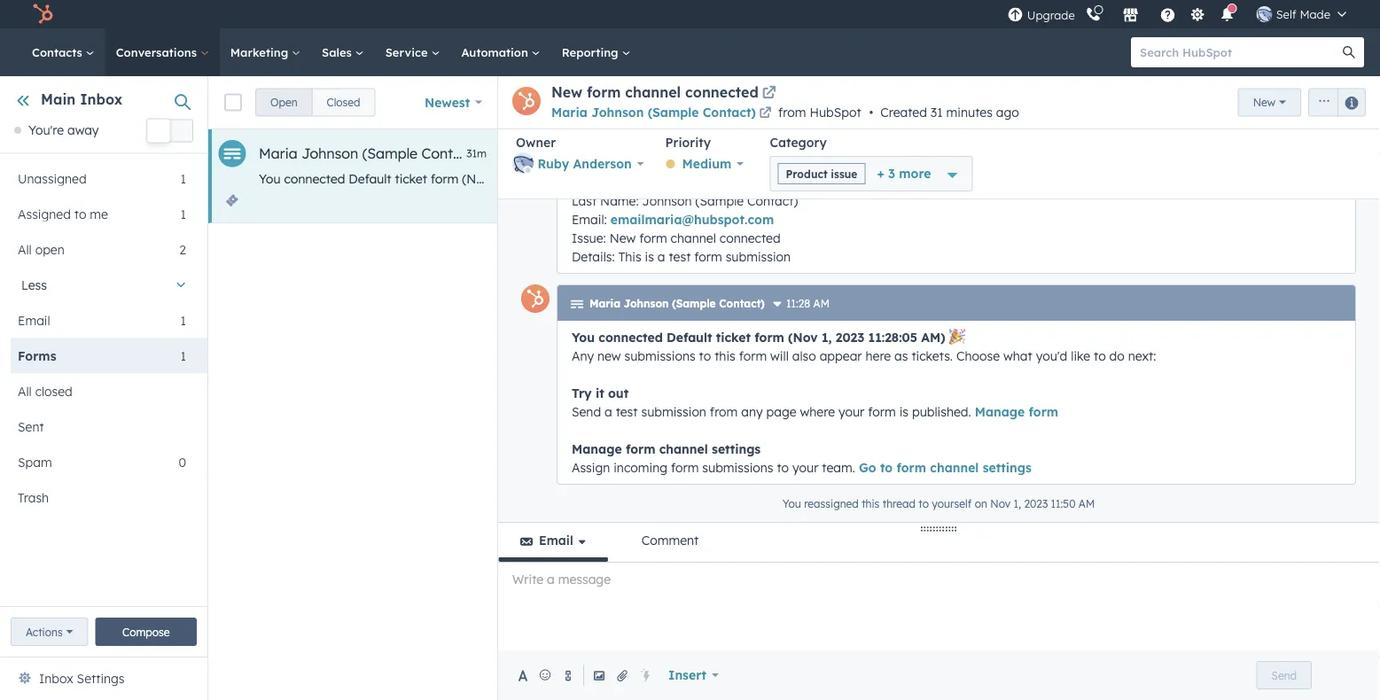 Task type: vqa. For each thing, say whether or not it's contained in the screenshot.
rightmost Bob
no



Task type: describe. For each thing, give the bounding box(es) containing it.
issue
[[831, 167, 858, 180]]

menu containing self made
[[1006, 0, 1360, 28]]

actions button
[[11, 618, 88, 647]]

2 vertical spatial this
[[862, 497, 880, 510]]

group containing open
[[255, 88, 376, 117]]

sales
[[322, 45, 355, 59]]

new for new
[[1254, 96, 1276, 109]]

me
[[90, 206, 108, 222]]

as inside form from maria johnson (sample contact) with subject (no subject) row
[[937, 171, 950, 187]]

help button
[[1154, 0, 1184, 28]]

like inside form from maria johnson (sample contact) with subject (no subject) row
[[1113, 171, 1133, 187]]

automation link
[[451, 28, 551, 76]]

where
[[800, 404, 835, 419]]

+ 3 more button
[[866, 156, 943, 192]]

test inside last name: johnson (sample contact) email: emailmaria@hubspot.com issue: new form channel connected details: this is a test form submission
[[669, 249, 691, 264]]

send inside form from maria johnson (sample contact) with subject (no subject) row
[[1257, 171, 1287, 187]]

all for all open
[[18, 242, 32, 257]]

johnson down "this"
[[624, 297, 669, 310]]

2 horizontal spatial maria
[[590, 297, 621, 310]]

settings link
[[1187, 5, 1209, 24]]

what inside form from maria johnson (sample contact) with subject (no subject) row
[[1046, 171, 1075, 187]]

published.
[[913, 404, 972, 419]]

also inside you connected default ticket form (nov 1, 2023 11:28:05 am) 🎉 any new submissions to this form will also appear here as tickets. choose what you'd like to do next:
[[793, 348, 817, 364]]

page
[[767, 404, 797, 419]]

closed
[[35, 383, 73, 399]]

submissions inside form from maria johnson (sample contact) with subject (no subject) row
[[666, 171, 738, 187]]

last name: johnson (sample contact) email: emailmaria@hubspot.com issue: new form channel connected details: this is a test form submission
[[572, 193, 799, 264]]

assigned to me
[[18, 206, 108, 222]]

emailmaria@hubspot.com
[[611, 212, 774, 227]]

11:50
[[1051, 497, 1076, 510]]

ago
[[997, 105, 1020, 120]]

am) for any
[[587, 171, 610, 187]]

test inside form from maria johnson (sample contact) with subject (no subject) row
[[1301, 171, 1323, 187]]

ticket for you connected default ticket form (nov 1, 2023 11:28:05 am) any new submissions to this form will also appear here as tickets. choose what you'd like to do next:  try it out  send a test submissio
[[395, 171, 427, 187]]

you're away
[[28, 123, 99, 138]]

you for you reassigned this thread to yourself on nov 1, 2023 11:50 am
[[783, 497, 802, 510]]

product
[[786, 167, 828, 180]]

service
[[385, 45, 431, 59]]

go
[[859, 460, 877, 475]]

is inside try it out send a test submission from any page where your form is published. manage form
[[900, 404, 909, 419]]

contact) inside row
[[422, 145, 480, 162]]

(sample inside new form channel connected 'heading'
[[648, 105, 699, 120]]

default for you connected default ticket form (nov 1, 2023 11:28:05 am) any new submissions to this form will also appear here as tickets. choose what you'd like to do next:  try it out  send a test submissio
[[349, 171, 392, 187]]

open
[[270, 96, 298, 109]]

(nov for 🎉
[[789, 329, 818, 345]]

as inside you connected default ticket form (nov 1, 2023 11:28:05 am) 🎉 any new submissions to this form will also appear here as tickets. choose what you'd like to do next:
[[895, 348, 909, 364]]

new form channel connected
[[552, 83, 759, 101]]

details:
[[572, 249, 615, 264]]

0
[[179, 454, 186, 470]]

link opens in a new window image inside new form channel connected link
[[763, 87, 777, 101]]

contacts link
[[21, 28, 105, 76]]

you'd inside you connected default ticket form (nov 1, 2023 11:28:05 am) 🎉 any new submissions to this form will also appear here as tickets. choose what you'd like to do next:
[[1036, 348, 1068, 364]]

email inside button
[[539, 533, 574, 549]]

it inside try it out send a test submission from any page where your form is published. manage form
[[596, 385, 605, 401]]

compose button
[[95, 618, 197, 647]]

11:28:05 for any
[[538, 171, 583, 187]]

2023 for 🎉
[[836, 329, 865, 345]]

here inside you connected default ticket form (nov 1, 2023 11:28:05 am) 🎉 any new submissions to this form will also appear here as tickets. choose what you'd like to do next:
[[866, 348, 891, 364]]

2 vertical spatial maria johnson (sample contact)
[[590, 297, 765, 310]]

upgrade
[[1028, 8, 1076, 23]]

ruby
[[538, 156, 570, 172]]

insert
[[669, 668, 707, 683]]

0 horizontal spatial am
[[814, 297, 830, 310]]

thread
[[883, 497, 916, 510]]

team.
[[822, 460, 856, 475]]

default for you connected default ticket form (nov 1, 2023 11:28:05 am) 🎉 any new submissions to this form will also appear here as tickets. choose what you'd like to do next:
[[667, 329, 713, 345]]

self
[[1277, 7, 1297, 21]]

manage form channel settings assign incoming form submissions to your team. go to form channel settings
[[572, 441, 1032, 475]]

assign
[[572, 460, 610, 475]]

any
[[742, 404, 763, 419]]

it inside row
[[1223, 171, 1231, 187]]

do inside form from maria johnson (sample contact) with subject (no subject) row
[[1152, 171, 1167, 187]]

calling icon image
[[1086, 7, 1102, 23]]

tickets. inside you connected default ticket form (nov 1, 2023 11:28:05 am) 🎉 any new submissions to this form will also appear here as tickets. choose what you'd like to do next:
[[912, 348, 953, 364]]

is inside last name: johnson (sample contact) email: emailmaria@hubspot.com issue: new form channel connected details: this is a test form submission
[[645, 249, 654, 264]]

calling icon button
[[1079, 2, 1109, 26]]

0 horizontal spatial inbox
[[39, 671, 73, 687]]

product issue
[[786, 167, 858, 180]]

link opens in a new window image inside maria johnson (sample contact) link
[[760, 108, 772, 120]]

1, for 🎉
[[822, 329, 832, 345]]

Search HubSpot search field
[[1132, 37, 1349, 67]]

anderson
[[573, 156, 632, 172]]

contact) left more info image
[[720, 297, 765, 310]]

from inside new form channel connected 'heading'
[[779, 105, 807, 120]]

inbox settings
[[39, 671, 125, 687]]

will inside you connected default ticket form (nov 1, 2023 11:28:05 am) 🎉 any new submissions to this form will also appear here as tickets. choose what you'd like to do next:
[[771, 348, 789, 364]]

send button
[[1257, 662, 1313, 690]]

new for new form channel connected
[[552, 83, 583, 101]]

ruby anderson image
[[1257, 6, 1273, 22]]

sales link
[[311, 28, 375, 76]]

submission inside last name: johnson (sample contact) email: emailmaria@hubspot.com issue: new form channel connected details: this is a test form submission
[[726, 249, 791, 264]]

appear inside form from maria johnson (sample contact) with subject (no subject) row
[[862, 171, 904, 187]]

compose
[[122, 626, 170, 639]]

hubspot image
[[32, 4, 53, 25]]

owner
[[516, 135, 556, 150]]

here inside form from maria johnson (sample contact) with subject (no subject) row
[[908, 171, 933, 187]]

out inside try it out send a test submission from any page where your form is published. manage form
[[608, 385, 629, 401]]

marketing
[[230, 45, 292, 59]]

try it out send a test submission from any page where your form is published. manage form
[[572, 385, 1059, 419]]

0 vertical spatial settings
[[712, 441, 761, 457]]

1 horizontal spatial settings
[[983, 460, 1032, 475]]

you're away image
[[14, 127, 21, 134]]

11:28:05 for 🎉
[[869, 329, 918, 345]]

0 vertical spatial inbox
[[80, 90, 123, 108]]

will inside form from maria johnson (sample contact) with subject (no subject) row
[[812, 171, 831, 187]]

contact) inside new form channel connected 'heading'
[[703, 105, 756, 120]]

ticket for you connected default ticket form (nov 1, 2023 11:28:05 am) 🎉 any new submissions to this form will also appear here as tickets. choose what you'd like to do next:
[[716, 329, 751, 345]]

link opens in a new window image inside new form channel connected link
[[763, 85, 777, 103]]

your inside manage form channel settings assign incoming form submissions to your team. go to form channel settings
[[793, 460, 819, 475]]

from hubspot
[[779, 105, 862, 120]]

contacts
[[32, 45, 86, 59]]

spam
[[18, 454, 52, 470]]

marketplaces button
[[1113, 0, 1150, 28]]

ruby anderson button
[[513, 151, 644, 177]]

new inside last name: johnson (sample contact) email: emailmaria@hubspot.com issue: new form channel connected details: this is a test form submission
[[610, 230, 636, 246]]

sent button
[[11, 409, 186, 445]]

sent
[[18, 419, 44, 434]]

last
[[572, 193, 597, 208]]

marketing link
[[220, 28, 311, 76]]

conversations link
[[105, 28, 220, 76]]

closed
[[327, 96, 360, 109]]

tickets. inside form from maria johnson (sample contact) with subject (no subject) row
[[954, 171, 995, 187]]

priority
[[666, 135, 711, 150]]

2023 for any
[[506, 171, 534, 187]]

self made button
[[1247, 0, 1358, 28]]

less
[[21, 277, 47, 293]]

a inside try it out send a test submission from any page where your form is published. manage form
[[605, 404, 613, 419]]

you'd inside form from maria johnson (sample contact) with subject (no subject) row
[[1078, 171, 1110, 187]]

1, for any
[[494, 171, 503, 187]]

main content containing new form channel connected
[[208, 0, 1381, 701]]

search button
[[1335, 37, 1365, 67]]

medium
[[682, 156, 732, 172]]

manage inside try it out send a test submission from any page where your form is published. manage form
[[975, 404, 1025, 419]]

do inside you connected default ticket form (nov 1, 2023 11:28:05 am) 🎉 any new submissions to this form will also appear here as tickets. choose what you'd like to do next:
[[1110, 348, 1125, 364]]

trash
[[18, 490, 49, 505]]

contact) inside last name: johnson (sample contact) email: emailmaria@hubspot.com issue: new form channel connected details: this is a test form submission
[[748, 193, 799, 208]]

+ 3 more
[[877, 166, 932, 181]]

this inside you connected default ticket form (nov 1, 2023 11:28:05 am) 🎉 any new submissions to this form will also appear here as tickets. choose what you'd like to do next:
[[715, 348, 736, 364]]

name:
[[601, 193, 639, 208]]

try inside try it out send a test submission from any page where your form is published. manage form
[[572, 385, 592, 401]]

hubspot
[[810, 105, 862, 120]]

connected inside 'heading'
[[686, 83, 759, 101]]

channel up incoming
[[660, 441, 708, 457]]

nov
[[991, 497, 1011, 510]]

open
[[35, 242, 65, 257]]

submissions inside manage form channel settings assign incoming form submissions to your team. go to form channel settings
[[703, 460, 774, 475]]

you connected default ticket form (nov 1, 2023 11:28:05 am) 🎉 any new submissions to this form will also appear here as tickets. choose what you'd like to do next:
[[572, 329, 1157, 364]]

you're
[[28, 123, 64, 138]]

johnson inside last name: johnson (sample contact) email: emailmaria@hubspot.com issue: new form channel connected details: this is a test form submission
[[643, 193, 692, 208]]

🎉
[[949, 329, 962, 345]]

31
[[931, 105, 943, 120]]

insert button
[[657, 658, 731, 694]]



Task type: locate. For each thing, give the bounding box(es) containing it.
1 all from the top
[[18, 242, 32, 257]]

also up try it out send a test submission from any page where your form is published. manage form
[[793, 348, 817, 364]]

0 vertical spatial next:
[[1170, 171, 1199, 187]]

inbox up away
[[80, 90, 123, 108]]

group
[[255, 88, 376, 117], [1302, 88, 1367, 117]]

1 vertical spatial do
[[1110, 348, 1125, 364]]

maria down details:
[[590, 297, 621, 310]]

1, down 11:28 am
[[822, 329, 832, 345]]

1, right nov
[[1014, 497, 1022, 510]]

away
[[67, 123, 99, 138]]

2 horizontal spatial a
[[1290, 171, 1298, 187]]

1 horizontal spatial as
[[937, 171, 950, 187]]

issue:
[[572, 230, 606, 246]]

toolbar
[[513, 135, 1366, 192]]

toolbar inside main content
[[513, 135, 1366, 192]]

maria johnson (sample contact) link
[[552, 105, 775, 121]]

test down emailmaria@hubspot.com link
[[669, 249, 691, 264]]

try inside form from maria johnson (sample contact) with subject (no subject) row
[[1202, 171, 1219, 187]]

johnson inside new form channel connected 'heading'
[[592, 105, 644, 120]]

you reassigned this thread to yourself on nov 1, 2023 11:50 am
[[783, 497, 1095, 510]]

maria johnson (sample contact) inside row
[[259, 145, 480, 162]]

you'd
[[1078, 171, 1110, 187], [1036, 348, 1068, 364]]

default inside you connected default ticket form (nov 1, 2023 11:28:05 am) 🎉 any new submissions to this form will also appear here as tickets. choose what you'd like to do next:
[[667, 329, 713, 345]]

manage form link
[[975, 404, 1059, 419]]

maria johnson (sample contact) down "this"
[[590, 297, 765, 310]]

(sample down last name: johnson (sample contact) email: emailmaria@hubspot.com issue: new form channel connected details: this is a test form submission
[[672, 297, 716, 310]]

your
[[839, 404, 865, 419], [793, 460, 819, 475]]

submissions
[[666, 171, 738, 187], [625, 348, 696, 364], [703, 460, 774, 475]]

1 horizontal spatial group
[[1302, 88, 1367, 117]]

choose inside form from maria johnson (sample contact) with subject (no subject) row
[[999, 171, 1042, 187]]

new inside you connected default ticket form (nov 1, 2023 11:28:05 am) 🎉 any new submissions to this form will also appear here as tickets. choose what you'd like to do next:
[[598, 348, 621, 364]]

am right 11:28
[[814, 297, 830, 310]]

this
[[757, 171, 778, 187], [715, 348, 736, 364], [862, 497, 880, 510]]

submissions inside you connected default ticket form (nov 1, 2023 11:28:05 am) 🎉 any new submissions to this form will also appear here as tickets. choose what you'd like to do next:
[[625, 348, 696, 364]]

test inside try it out send a test submission from any page where your form is published. manage form
[[616, 404, 638, 419]]

(nov down 31m at the left top of page
[[462, 171, 491, 187]]

manage right 'published.'
[[975, 404, 1025, 419]]

choose inside you connected default ticket form (nov 1, 2023 11:28:05 am) 🎉 any new submissions to this form will also appear here as tickets. choose what you'd like to do next:
[[957, 348, 1000, 364]]

choose down ago
[[999, 171, 1042, 187]]

4 1 from the top
[[181, 348, 186, 363]]

11:28:05 inside form from maria johnson (sample contact) with subject (no subject) row
[[538, 171, 583, 187]]

also left +
[[834, 171, 858, 187]]

0 vertical spatial link opens in a new window image
[[763, 87, 777, 101]]

comment button
[[620, 523, 721, 562]]

what inside you connected default ticket form (nov 1, 2023 11:28:05 am) 🎉 any new submissions to this form will also appear here as tickets. choose what you'd like to do next:
[[1004, 348, 1033, 364]]

johnson up emailmaria@hubspot.com
[[643, 193, 692, 208]]

default inside form from maria johnson (sample contact) with subject (no subject) row
[[349, 171, 392, 187]]

1 vertical spatial am)
[[922, 329, 946, 345]]

11:28:05 left '🎉'
[[869, 329, 918, 345]]

0 horizontal spatial default
[[349, 171, 392, 187]]

help image
[[1161, 8, 1177, 24]]

go to form channel settings link
[[859, 460, 1032, 475]]

all left open
[[18, 242, 32, 257]]

submission
[[726, 249, 791, 264], [642, 404, 707, 419]]

out inside form from maria johnson (sample contact) with subject (no subject) row
[[1234, 171, 1254, 187]]

(sample up emailmaria@hubspot.com
[[696, 193, 744, 208]]

group inside new form channel connected 'heading'
[[1302, 88, 1367, 117]]

maria johnson (sample contact) inside new form channel connected 'heading'
[[552, 105, 756, 120]]

(sample down 'closed' "button"
[[362, 145, 418, 162]]

(nov inside you connected default ticket form (nov 1, 2023 11:28:05 am) 🎉 any new submissions to this form will also appear here as tickets. choose what you'd like to do next:
[[789, 329, 818, 345]]

0 horizontal spatial try
[[572, 385, 592, 401]]

is left 'published.'
[[900, 404, 909, 419]]

a inside row
[[1290, 171, 1298, 187]]

next: inside you connected default ticket form (nov 1, 2023 11:28:05 am) 🎉 any new submissions to this form will also appear here as tickets. choose what you'd like to do next:
[[1129, 348, 1157, 364]]

1 vertical spatial 1,
[[822, 329, 832, 345]]

johnson
[[592, 105, 644, 120], [302, 145, 358, 162], [643, 193, 692, 208], [624, 297, 669, 310]]

2
[[179, 242, 186, 257]]

2023 inside form from maria johnson (sample contact) with subject (no subject) row
[[506, 171, 534, 187]]

this inside form from maria johnson (sample contact) with subject (no subject) row
[[757, 171, 778, 187]]

11:28:05 inside you connected default ticket form (nov 1, 2023 11:28:05 am) 🎉 any new submissions to this form will also appear here as tickets. choose what you'd like to do next:
[[869, 329, 918, 345]]

2 vertical spatial 2023
[[1025, 497, 1049, 510]]

a left submissio in the right of the page
[[1290, 171, 1298, 187]]

1 horizontal spatial default
[[667, 329, 713, 345]]

0 horizontal spatial manage
[[572, 441, 622, 457]]

am right 11:50
[[1079, 497, 1095, 510]]

maria inside new form channel connected 'heading'
[[552, 105, 588, 120]]

reporting link
[[551, 28, 642, 76]]

1 vertical spatial from
[[710, 404, 738, 419]]

1, inside form from maria johnson (sample contact) with subject (no subject) row
[[494, 171, 503, 187]]

incoming
[[614, 460, 668, 475]]

new
[[552, 83, 583, 101], [1254, 96, 1276, 109], [610, 230, 636, 246]]

0 vertical spatial will
[[812, 171, 831, 187]]

2 vertical spatial maria
[[590, 297, 621, 310]]

1 vertical spatial will
[[771, 348, 789, 364]]

1 horizontal spatial next:
[[1170, 171, 1199, 187]]

try
[[1202, 171, 1219, 187], [572, 385, 592, 401]]

am) for 🎉
[[922, 329, 946, 345]]

you inside you connected default ticket form (nov 1, 2023 11:28:05 am) 🎉 any new submissions to this form will also appear here as tickets. choose what you'd like to do next:
[[572, 329, 595, 345]]

0 horizontal spatial a
[[605, 404, 613, 419]]

maria inside row
[[259, 145, 298, 162]]

connected inside form from maria johnson (sample contact) with subject (no subject) row
[[284, 171, 345, 187]]

0 horizontal spatial 11:28:05
[[538, 171, 583, 187]]

0 vertical spatial 11:28:05
[[538, 171, 583, 187]]

out up incoming
[[608, 385, 629, 401]]

0 horizontal spatial next:
[[1129, 348, 1157, 364]]

new inside form from maria johnson (sample contact) with subject (no subject) row
[[639, 171, 663, 187]]

1 horizontal spatial you'd
[[1078, 171, 1110, 187]]

main content
[[208, 0, 1381, 701]]

1 horizontal spatial (nov
[[789, 329, 818, 345]]

2023 inside you connected default ticket form (nov 1, 2023 11:28:05 am) 🎉 any new submissions to this form will also appear here as tickets. choose what you'd like to do next:
[[836, 329, 865, 345]]

settings
[[77, 671, 125, 687]]

connected down closed on the left top of page
[[284, 171, 345, 187]]

marketplaces image
[[1123, 8, 1139, 24]]

manage up assign
[[572, 441, 622, 457]]

connected down emailmaria@hubspot.com
[[720, 230, 781, 246]]

0 horizontal spatial ticket
[[395, 171, 427, 187]]

minutes
[[947, 105, 993, 120]]

from
[[779, 105, 807, 120], [710, 404, 738, 419]]

also inside form from maria johnson (sample contact) with subject (no subject) row
[[834, 171, 858, 187]]

new up "this"
[[610, 230, 636, 246]]

new form channel connected link
[[552, 83, 780, 103]]

form
[[587, 83, 621, 101], [431, 171, 459, 187], [781, 171, 809, 187], [640, 230, 668, 246], [695, 249, 723, 264], [755, 329, 785, 345], [739, 348, 767, 364], [868, 404, 896, 419], [1029, 404, 1059, 419], [626, 441, 656, 457], [671, 460, 699, 475], [897, 460, 927, 475]]

1 horizontal spatial what
[[1046, 171, 1075, 187]]

maria johnson (sample contact) down the new form channel connected
[[552, 105, 756, 120]]

next: inside form from maria johnson (sample contact) with subject (no subject) row
[[1170, 171, 1199, 187]]

here
[[908, 171, 933, 187], [866, 348, 891, 364]]

0 horizontal spatial what
[[1004, 348, 1033, 364]]

1 vertical spatial default
[[667, 329, 713, 345]]

send group
[[1257, 662, 1313, 690]]

1 vertical spatial tickets.
[[912, 348, 953, 364]]

actions
[[26, 626, 63, 639]]

new inside popup button
[[1254, 96, 1276, 109]]

notifications image
[[1220, 8, 1236, 24]]

medium button
[[666, 153, 756, 173]]

0 horizontal spatial will
[[771, 348, 789, 364]]

0 vertical spatial it
[[1223, 171, 1231, 187]]

1 vertical spatial manage
[[572, 441, 622, 457]]

menu
[[1006, 0, 1360, 28]]

1 vertical spatial like
[[1072, 348, 1091, 364]]

1 vertical spatial submission
[[642, 404, 707, 419]]

0 horizontal spatial new
[[552, 83, 583, 101]]

main
[[41, 90, 76, 108]]

1 vertical spatial new
[[598, 348, 621, 364]]

0 horizontal spatial group
[[255, 88, 376, 117]]

made
[[1301, 7, 1331, 21]]

channel inside last name: johnson (sample contact) email: emailmaria@hubspot.com issue: new form channel connected details: this is a test form submission
[[671, 230, 716, 246]]

1 horizontal spatial any
[[614, 171, 636, 187]]

choose down '🎉'
[[957, 348, 1000, 364]]

created
[[881, 105, 928, 120]]

1 horizontal spatial try
[[1202, 171, 1219, 187]]

1 horizontal spatial new
[[639, 171, 663, 187]]

you down open
[[259, 171, 281, 187]]

is
[[645, 249, 654, 264], [900, 404, 909, 419]]

channel down emailmaria@hubspot.com link
[[671, 230, 716, 246]]

(nov for any
[[462, 171, 491, 187]]

all left closed
[[18, 383, 32, 399]]

0 horizontal spatial settings
[[712, 441, 761, 457]]

johnson down the new form channel connected
[[592, 105, 644, 120]]

0 horizontal spatial any
[[572, 348, 594, 364]]

here right 3
[[908, 171, 933, 187]]

1 group from the left
[[255, 88, 376, 117]]

1 vertical spatial maria johnson (sample contact)
[[259, 145, 480, 162]]

0 vertical spatial appear
[[862, 171, 904, 187]]

johnson down closed on the left top of page
[[302, 145, 358, 162]]

1 horizontal spatial also
[[834, 171, 858, 187]]

1 for email
[[181, 312, 186, 328]]

1, left the ruby
[[494, 171, 503, 187]]

1 horizontal spatial out
[[1234, 171, 1254, 187]]

1, inside you connected default ticket form (nov 1, 2023 11:28:05 am) 🎉 any new submissions to this form will also appear here as tickets. choose what you'd like to do next:
[[822, 329, 832, 345]]

connected inside last name: johnson (sample contact) email: emailmaria@hubspot.com issue: new form channel connected details: this is a test form submission
[[720, 230, 781, 246]]

• created 31 minutes ago
[[869, 105, 1020, 120]]

send
[[1257, 171, 1287, 187], [572, 404, 601, 419], [1272, 669, 1297, 682]]

upgrade image
[[1008, 8, 1024, 24]]

you down details:
[[572, 329, 595, 345]]

0 horizontal spatial new
[[598, 348, 621, 364]]

channel up yourself
[[931, 460, 979, 475]]

your left team.
[[793, 460, 819, 475]]

group down sales
[[255, 88, 376, 117]]

11:28
[[787, 297, 811, 310]]

1 vertical spatial is
[[900, 404, 909, 419]]

maria up owner
[[552, 105, 588, 120]]

am) inside you connected default ticket form (nov 1, 2023 11:28:05 am) 🎉 any new submissions to this form will also appear here as tickets. choose what you'd like to do next:
[[922, 329, 946, 345]]

2023 up try it out send a test submission from any page where your form is published. manage form
[[836, 329, 865, 345]]

0 vertical spatial send
[[1257, 171, 1287, 187]]

1 for assigned to me
[[181, 206, 186, 222]]

form inside 'heading'
[[587, 83, 621, 101]]

1 horizontal spatial here
[[908, 171, 933, 187]]

self made
[[1277, 7, 1331, 21]]

2 vertical spatial you
[[783, 497, 802, 510]]

3 1 from the top
[[181, 312, 186, 328]]

2 horizontal spatial new
[[1254, 96, 1276, 109]]

1 horizontal spatial 11:28:05
[[869, 329, 918, 345]]

Closed button
[[312, 88, 376, 117]]

also
[[834, 171, 858, 187], [793, 348, 817, 364]]

1 vertical spatial 2023
[[836, 329, 865, 345]]

you left reassigned on the right
[[783, 497, 802, 510]]

from up category
[[779, 105, 807, 120]]

settings down "any"
[[712, 441, 761, 457]]

settings image
[[1190, 8, 1206, 24]]

1 vertical spatial next:
[[1129, 348, 1157, 364]]

contact)
[[703, 105, 756, 120], [422, 145, 480, 162], [748, 193, 799, 208], [720, 297, 765, 310]]

(nov down 11:28
[[789, 329, 818, 345]]

(sample inside row
[[362, 145, 418, 162]]

0 vertical spatial is
[[645, 249, 654, 264]]

all inside all closed button
[[18, 383, 32, 399]]

all open
[[18, 242, 65, 257]]

contact) up priority
[[703, 105, 756, 120]]

0 horizontal spatial 2023
[[506, 171, 534, 187]]

submission up incoming
[[642, 404, 707, 419]]

0 vertical spatial do
[[1152, 171, 1167, 187]]

(sample down new form channel connected link
[[648, 105, 699, 120]]

1 vertical spatial as
[[895, 348, 909, 364]]

new button
[[1239, 88, 1302, 117]]

0 vertical spatial out
[[1234, 171, 1254, 187]]

1 vertical spatial try
[[572, 385, 592, 401]]

1 horizontal spatial ticket
[[716, 329, 751, 345]]

a up assign
[[605, 404, 613, 419]]

0 horizontal spatial also
[[793, 348, 817, 364]]

ticket
[[395, 171, 427, 187], [716, 329, 751, 345]]

newest button
[[413, 85, 494, 120]]

0 vertical spatial this
[[757, 171, 778, 187]]

1 vertical spatial email
[[539, 533, 574, 549]]

ticket inside form from maria johnson (sample contact) with subject (no subject) row
[[395, 171, 427, 187]]

1 vertical spatial (nov
[[789, 329, 818, 345]]

maria johnson (sample contact) down 'closed' "button"
[[259, 145, 480, 162]]

send inside button
[[1272, 669, 1297, 682]]

new form channel connected heading
[[498, 76, 1381, 129]]

1 horizontal spatial 1,
[[822, 329, 832, 345]]

1 horizontal spatial maria
[[552, 105, 588, 120]]

is right "this"
[[645, 249, 654, 264]]

assigned
[[18, 206, 71, 222]]

2 horizontal spatial 1,
[[1014, 497, 1022, 510]]

like inside you connected default ticket form (nov 1, 2023 11:28:05 am) 🎉 any new submissions to this form will also appear here as tickets. choose what you'd like to do next:
[[1072, 348, 1091, 364]]

1 for forms
[[181, 348, 186, 363]]

search image
[[1344, 46, 1356, 59]]

email:
[[572, 212, 607, 227]]

email button
[[498, 523, 609, 562]]

from left "any"
[[710, 404, 738, 419]]

0 horizontal spatial this
[[715, 348, 736, 364]]

0 vertical spatial from
[[779, 105, 807, 120]]

0 vertical spatial email
[[18, 312, 50, 328]]

3
[[889, 166, 896, 181]]

you inside form from maria johnson (sample contact) with subject (no subject) row
[[259, 171, 281, 187]]

test left submissio in the right of the page
[[1301, 171, 1323, 187]]

1 horizontal spatial you
[[572, 329, 595, 345]]

as
[[937, 171, 950, 187], [895, 348, 909, 364]]

maria down "open" button
[[259, 145, 298, 162]]

channel inside 'heading'
[[626, 83, 681, 101]]

submissio
[[1327, 171, 1381, 187]]

11:28 am
[[787, 297, 830, 310]]

johnson inside row
[[302, 145, 358, 162]]

new
[[639, 171, 663, 187], [598, 348, 621, 364]]

1 horizontal spatial will
[[812, 171, 831, 187]]

0 vertical spatial 1,
[[494, 171, 503, 187]]

email down assign
[[539, 533, 574, 549]]

2 1 from the top
[[181, 206, 186, 222]]

notifications button
[[1213, 0, 1243, 28]]

will left the issue
[[812, 171, 831, 187]]

appear inside you connected default ticket form (nov 1, 2023 11:28:05 am) 🎉 any new submissions to this form will also appear here as tickets. choose what you'd like to do next:
[[820, 348, 863, 364]]

all for all closed
[[18, 383, 32, 399]]

form from maria johnson (sample contact) with subject (no subject) row
[[208, 129, 1381, 223]]

out down new popup button
[[1234, 171, 1254, 187]]

tickets. right more
[[954, 171, 995, 187]]

you for you connected default ticket form (nov 1, 2023 11:28:05 am) any new submissions to this form will also appear here as tickets. choose what you'd like to do next:  try it out  send a test submissio
[[259, 171, 281, 187]]

a right "this"
[[658, 249, 666, 264]]

ticket inside you connected default ticket form (nov 1, 2023 11:28:05 am) 🎉 any new submissions to this form will also appear here as tickets. choose what you'd like to do next:
[[716, 329, 751, 345]]

11:28:05
[[538, 171, 583, 187], [869, 329, 918, 345]]

connected inside you connected default ticket form (nov 1, 2023 11:28:05 am) 🎉 any new submissions to this form will also appear here as tickets. choose what you'd like to do next:
[[599, 329, 663, 345]]

yourself
[[932, 497, 972, 510]]

on
[[975, 497, 988, 510]]

1 vertical spatial am
[[1079, 497, 1095, 510]]

0 horizontal spatial you'd
[[1036, 348, 1068, 364]]

a inside last name: johnson (sample contact) email: emailmaria@hubspot.com issue: new form channel connected details: this is a test form submission
[[658, 249, 666, 264]]

send inside try it out send a test submission from any page where your form is published. manage form
[[572, 404, 601, 419]]

link opens in a new window image
[[763, 87, 777, 101], [760, 107, 772, 121]]

your inside try it out send a test submission from any page where your form is published. manage form
[[839, 404, 865, 419]]

email down less
[[18, 312, 50, 328]]

any inside form from maria johnson (sample contact) with subject (no subject) row
[[614, 171, 636, 187]]

new down reporting
[[552, 83, 583, 101]]

11:28:05 up last
[[538, 171, 583, 187]]

ticket up "any"
[[716, 329, 751, 345]]

ticket down newest
[[395, 171, 427, 187]]

2023 left 11:50
[[1025, 497, 1049, 510]]

forms
[[18, 348, 56, 363]]

connected down "this"
[[599, 329, 663, 345]]

am)
[[587, 171, 610, 187], [922, 329, 946, 345]]

2 vertical spatial send
[[1272, 669, 1297, 682]]

0 horizontal spatial out
[[608, 385, 629, 401]]

manage inside manage form channel settings assign incoming form submissions to your team. go to form channel settings
[[572, 441, 622, 457]]

0 vertical spatial any
[[614, 171, 636, 187]]

all closed
[[18, 383, 73, 399]]

it
[[1223, 171, 1231, 187], [596, 385, 605, 401]]

0 vertical spatial try
[[1202, 171, 1219, 187]]

2 group from the left
[[1302, 88, 1367, 117]]

new down search hubspot search box
[[1254, 96, 1276, 109]]

a
[[1290, 171, 1298, 187], [658, 249, 666, 264], [605, 404, 613, 419]]

2023 left the ruby
[[506, 171, 534, 187]]

submission inside try it out send a test submission from any page where your form is published. manage form
[[642, 404, 707, 419]]

link opens in a new window image inside maria johnson (sample contact) link
[[760, 107, 772, 121]]

1 1 from the top
[[181, 171, 186, 186]]

link opens in a new window image
[[763, 85, 777, 103], [760, 108, 772, 120]]

0 horizontal spatial is
[[645, 249, 654, 264]]

here up try it out send a test submission from any page where your form is published. manage form
[[866, 348, 891, 364]]

main inbox
[[41, 90, 123, 108]]

will down more info image
[[771, 348, 789, 364]]

submission up more info image
[[726, 249, 791, 264]]

your right where
[[839, 404, 865, 419]]

2 horizontal spatial test
[[1301, 171, 1323, 187]]

(sample inside last name: johnson (sample contact) email: emailmaria@hubspot.com issue: new form channel connected details: this is a test form submission
[[696, 193, 744, 208]]

you for you connected default ticket form (nov 1, 2023 11:28:05 am) 🎉 any new submissions to this form will also appear here as tickets. choose what you'd like to do next:
[[572, 329, 595, 345]]

do
[[1152, 171, 1167, 187], [1110, 348, 1125, 364]]

2 vertical spatial a
[[605, 404, 613, 419]]

am) up last
[[587, 171, 610, 187]]

0 vertical spatial maria
[[552, 105, 588, 120]]

0 vertical spatial submission
[[726, 249, 791, 264]]

ruby anderson
[[538, 156, 632, 172]]

trash button
[[11, 480, 186, 516]]

from inside try it out send a test submission from any page where your form is published. manage form
[[710, 404, 738, 419]]

toolbar containing owner
[[513, 135, 1366, 192]]

settings
[[712, 441, 761, 457], [983, 460, 1032, 475]]

group down search image
[[1302, 88, 1367, 117]]

more info image
[[772, 300, 783, 310]]

any inside you connected default ticket form (nov 1, 2023 11:28:05 am) 🎉 any new submissions to this form will also appear here as tickets. choose what you'd like to do next:
[[572, 348, 594, 364]]

contact) down product in the right of the page
[[748, 193, 799, 208]]

1 horizontal spatial like
[[1113, 171, 1133, 187]]

inbox left settings
[[39, 671, 73, 687]]

1 for unassigned
[[181, 171, 186, 186]]

email
[[18, 312, 50, 328], [539, 533, 574, 549]]

1 vertical spatial also
[[793, 348, 817, 364]]

0 horizontal spatial as
[[895, 348, 909, 364]]

connected up priority
[[686, 83, 759, 101]]

1 horizontal spatial submission
[[726, 249, 791, 264]]

am) left '🎉'
[[922, 329, 946, 345]]

settings up nov
[[983, 460, 1032, 475]]

0 vertical spatial here
[[908, 171, 933, 187]]

contact) down newest popup button at the top of page
[[422, 145, 480, 162]]

0 horizontal spatial do
[[1110, 348, 1125, 364]]

tickets. down '🎉'
[[912, 348, 953, 364]]

Open button
[[255, 88, 313, 117]]

2 all from the top
[[18, 383, 32, 399]]

0 vertical spatial tickets.
[[954, 171, 995, 187]]

test up incoming
[[616, 404, 638, 419]]

you connected default ticket form (nov 1, 2023 11:28:05 am) any new submissions to this form will also appear here as tickets. choose what you'd like to do next:  try it out  send a test submissio
[[259, 171, 1381, 187]]

any
[[614, 171, 636, 187], [572, 348, 594, 364]]

conversations
[[116, 45, 200, 59]]

maria
[[552, 105, 588, 120], [259, 145, 298, 162], [590, 297, 621, 310]]

2 vertical spatial test
[[616, 404, 638, 419]]

0 vertical spatial 2023
[[506, 171, 534, 187]]

(nov inside form from maria johnson (sample contact) with subject (no subject) row
[[462, 171, 491, 187]]

channel up maria johnson (sample contact) link
[[626, 83, 681, 101]]

1 horizontal spatial am
[[1079, 497, 1095, 510]]

emailmaria@hubspot.com link
[[611, 212, 774, 227]]

1 vertical spatial ticket
[[716, 329, 751, 345]]

•
[[869, 105, 874, 120]]

1
[[181, 171, 186, 186], [181, 206, 186, 222], [181, 312, 186, 328], [181, 348, 186, 363]]

reassigned
[[805, 497, 859, 510]]



